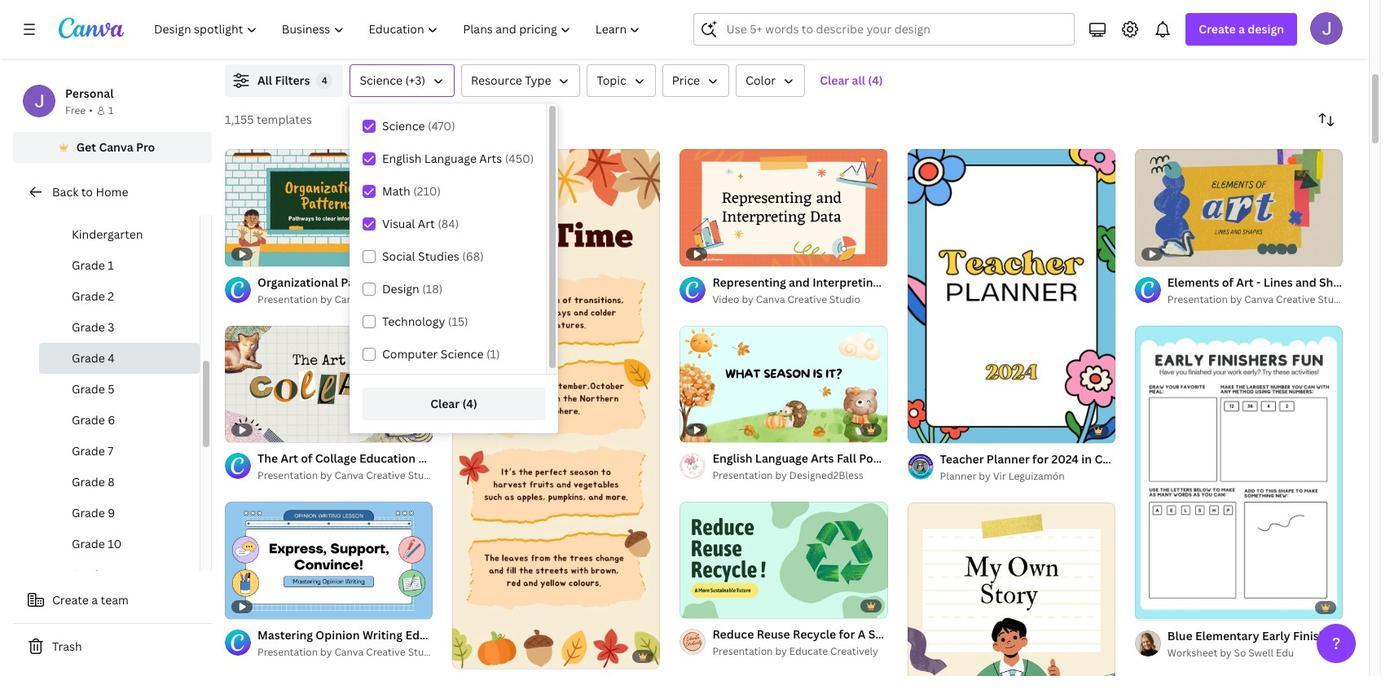 Task type: vqa. For each thing, say whether or not it's contained in the screenshot.
Language
yes



Task type: locate. For each thing, give the bounding box(es) containing it.
school
[[95, 196, 131, 211]]

2 grade from the top
[[72, 289, 105, 304]]

1 horizontal spatial clear
[[820, 73, 850, 88]]

grade left 9
[[72, 505, 105, 521]]

teacher
[[940, 452, 984, 467]]

0 horizontal spatial 10
[[108, 536, 122, 552]]

3 grade from the top
[[72, 320, 105, 335]]

a for team
[[92, 593, 98, 608]]

grade inside grade 7 link
[[72, 443, 105, 459]]

1 vertical spatial create
[[52, 593, 89, 608]]

science
[[360, 73, 403, 88], [382, 118, 425, 134], [441, 346, 484, 362]]

kindergarten link
[[39, 219, 200, 250]]

1 horizontal spatial 10
[[710, 599, 721, 611]]

1 horizontal spatial introduction
[[555, 11, 626, 27]]

to for electricity
[[628, 11, 640, 27]]

science inside button
[[360, 73, 403, 88]]

0 vertical spatial science
[[360, 73, 403, 88]]

(4) right all
[[868, 73, 883, 88]]

grade down grade 3
[[72, 351, 105, 366]]

lesson up 'all'
[[258, 29, 291, 43]]

7 grade from the top
[[72, 443, 105, 459]]

lesson by canva creative studio link down electricity at the top
[[555, 29, 801, 45]]

of for presentation by educate creatively
[[698, 599, 708, 611]]

art
[[418, 216, 435, 232]]

1 grade from the top
[[72, 258, 105, 273]]

cycle
[[912, 11, 943, 27]]

0 vertical spatial (4)
[[868, 73, 883, 88]]

by
[[293, 29, 305, 43], [591, 29, 603, 43], [889, 29, 900, 43], [1186, 29, 1198, 43], [320, 292, 332, 306], [742, 292, 754, 306], [1231, 292, 1243, 306], [320, 469, 332, 483], [776, 469, 787, 483], [979, 470, 991, 483], [776, 645, 787, 659], [320, 645, 332, 659], [1221, 646, 1232, 660]]

9 grade from the top
[[72, 505, 105, 521]]

to inside introduction to electricity lesson by canva creative studio
[[628, 11, 640, 27]]

clear left all
[[820, 73, 850, 88]]

grade inside grade 5 link
[[72, 382, 105, 397]]

1 vertical spatial science
[[382, 118, 425, 134]]

clear for clear (4)
[[431, 396, 460, 412]]

grade for grade 11
[[72, 567, 105, 583]]

clear all (4)
[[820, 73, 883, 88]]

1 for 1
[[108, 104, 114, 117]]

flowers
[[1201, 452, 1244, 467]]

introduction inside introduction to waves lesson by canva creative studio
[[258, 11, 328, 27]]

fall time educational infographic in orange colors in a simple style image
[[453, 149, 661, 669]]

(84)
[[438, 216, 459, 232]]

4 grade from the top
[[72, 351, 105, 366]]

2 lesson by canva creative studio link from the left
[[555, 29, 801, 45]]

lesson inside introduction to electricity lesson by canva creative studio
[[555, 29, 588, 43]]

to right back
[[81, 184, 93, 200]]

creative inside the water cycle lesson by canva creative studio
[[934, 29, 974, 43]]

0 horizontal spatial introduction
[[258, 11, 328, 27]]

grade 9 link
[[39, 498, 200, 529]]

lesson up the topic button
[[555, 29, 588, 43]]

grade 11 link
[[39, 560, 200, 591]]

introduction
[[258, 11, 328, 27], [555, 11, 626, 27]]

get canva pro button
[[13, 132, 212, 163]]

0 horizontal spatial (4)
[[463, 396, 478, 412]]

back to home link
[[13, 176, 212, 209]]

grade for grade 3
[[72, 320, 105, 335]]

templates
[[257, 112, 312, 127]]

lesson by canva creative studio link down transformation
[[1151, 29, 1382, 45]]

1 horizontal spatial to
[[331, 11, 342, 27]]

0 horizontal spatial of
[[698, 599, 708, 611]]

2 lesson from the left
[[555, 29, 588, 43]]

create down grade 11
[[52, 593, 89, 608]]

back
[[52, 184, 78, 200]]

0 vertical spatial of
[[926, 424, 935, 436]]

grade 3 link
[[39, 312, 200, 343]]

grade left 5
[[72, 382, 105, 397]]

presentation
[[258, 292, 318, 306], [1168, 292, 1228, 306], [258, 469, 318, 483], [713, 469, 773, 483], [713, 645, 773, 659], [258, 645, 318, 659]]

grade left the 8
[[72, 474, 105, 490]]

lesson inside introduction to waves lesson by canva creative studio
[[258, 29, 291, 43]]

lesson by canva creative studio link for energy transformation
[[1151, 29, 1382, 45]]

0 horizontal spatial to
[[81, 184, 93, 200]]

0 vertical spatial a
[[1239, 21, 1246, 37]]

all filters
[[258, 73, 310, 88]]

grade
[[72, 258, 105, 273], [72, 289, 105, 304], [72, 320, 105, 335], [72, 351, 105, 366], [72, 382, 105, 397], [72, 412, 105, 428], [72, 443, 105, 459], [72, 474, 105, 490], [72, 505, 105, 521], [72, 536, 105, 552], [72, 567, 105, 583]]

science (+3) button
[[350, 64, 455, 97]]

personal
[[65, 86, 114, 101]]

a left design
[[1239, 21, 1246, 37]]

creative inside introduction to waves lesson by canva creative studio
[[339, 29, 378, 43]]

presentation by canva creative studio link
[[258, 291, 439, 308], [1168, 291, 1349, 308], [258, 468, 439, 484], [258, 644, 439, 661]]

science left (+3)
[[360, 73, 403, 88]]

grade down grade 9
[[72, 536, 105, 552]]

0 horizontal spatial create
[[52, 593, 89, 608]]

grade left 6
[[72, 412, 105, 428]]

grade up create a team
[[72, 567, 105, 583]]

clear
[[820, 73, 850, 88], [431, 396, 460, 412]]

2 introduction from the left
[[555, 11, 626, 27]]

0 vertical spatial planner
[[987, 452, 1030, 467]]

create for create a design
[[1199, 21, 1236, 37]]

to for home
[[81, 184, 93, 200]]

lesson down the
[[853, 29, 886, 43]]

create inside create a team button
[[52, 593, 89, 608]]

planner by vir leguizamón link
[[940, 469, 1116, 485]]

grade 10
[[72, 536, 122, 552]]

creative inside introduction to electricity lesson by canva creative studio
[[637, 29, 676, 43]]

0 vertical spatial 10
[[108, 536, 122, 552]]

science (+3)
[[360, 73, 426, 88]]

grade 5 link
[[39, 374, 200, 405]]

grade 4
[[72, 351, 115, 366]]

color
[[746, 73, 776, 88]]

resource
[[471, 73, 522, 88]]

clear down "computer science (1)"
[[431, 396, 460, 412]]

grade inside grade 2 link
[[72, 289, 105, 304]]

10 grade from the top
[[72, 536, 105, 552]]

a
[[1239, 21, 1246, 37], [92, 593, 98, 608]]

introduction up filters
[[258, 11, 328, 27]]

0 vertical spatial clear
[[820, 73, 850, 88]]

grade inside grade 1 link
[[72, 258, 105, 273]]

to left electricity at the top
[[628, 11, 640, 27]]

grade left 2
[[72, 289, 105, 304]]

resource type
[[471, 73, 551, 88]]

2 horizontal spatial to
[[628, 11, 640, 27]]

back to home
[[52, 184, 128, 200]]

science left (1)
[[441, 346, 484, 362]]

math (210)
[[382, 183, 441, 199]]

a inside create a team button
[[92, 593, 98, 608]]

presentation by designed2bless
[[713, 469, 864, 483]]

get canva pro
[[76, 139, 155, 155]]

create a team
[[52, 593, 129, 608]]

grade for grade 9
[[72, 505, 105, 521]]

grade inside grade 6 "link"
[[72, 412, 105, 428]]

2024
[[1052, 452, 1079, 467]]

(210)
[[413, 183, 441, 199]]

(4) down "computer science (1)"
[[463, 396, 478, 412]]

grade inside grade 11 link
[[72, 567, 105, 583]]

11 grade from the top
[[72, 567, 105, 583]]

planner down teacher
[[940, 470, 977, 483]]

grade left 7
[[72, 443, 105, 459]]

blue elementary early finishers activity worksheet image
[[1135, 326, 1343, 620]]

introduction inside introduction to electricity lesson by canva creative studio
[[555, 11, 626, 27]]

lesson inside the water cycle lesson by canva creative studio
[[853, 29, 886, 43]]

1 lesson from the left
[[258, 29, 291, 43]]

1 for 1 of 25
[[919, 424, 924, 436]]

to left waves
[[331, 11, 342, 27]]

8 grade from the top
[[72, 474, 105, 490]]

science up english
[[382, 118, 425, 134]]

free
[[65, 104, 86, 117]]

planner up vir
[[987, 452, 1030, 467]]

grade inside grade 10 link
[[72, 536, 105, 552]]

style
[[1247, 452, 1275, 467]]

video by canva creative studio
[[713, 292, 861, 306]]

1 for 1 of 10
[[692, 599, 696, 611]]

grade inside grade 9 link
[[72, 505, 105, 521]]

a inside create a design dropdown button
[[1239, 21, 1246, 37]]

0 horizontal spatial clear
[[431, 396, 460, 412]]

design
[[382, 281, 420, 297]]

lesson by canva creative studio link for introduction to electricity
[[555, 29, 801, 45]]

so
[[1235, 646, 1247, 660]]

1 lesson by canva creative studio link from the left
[[258, 29, 503, 45]]

1 horizontal spatial of
[[926, 424, 935, 436]]

create down energy transformation "image" in the top right of the page
[[1199, 21, 1236, 37]]

introduction up the topic
[[555, 11, 626, 27]]

1 vertical spatial of
[[698, 599, 708, 611]]

energy transformation lesson by canva creative studio
[[1151, 11, 1305, 43]]

1 vertical spatial planner
[[940, 470, 977, 483]]

by inside the water cycle lesson by canva creative studio
[[889, 29, 900, 43]]

1 of 10
[[692, 599, 721, 611]]

1 horizontal spatial create
[[1199, 21, 1236, 37]]

grade 3
[[72, 320, 115, 335]]

canva inside introduction to electricity lesson by canva creative studio
[[605, 29, 634, 43]]

11
[[108, 567, 120, 583]]

1 introduction from the left
[[258, 11, 328, 27]]

worksheet
[[1168, 646, 1218, 660]]

canva inside energy transformation lesson by canva creative studio
[[1201, 29, 1230, 43]]

2
[[108, 289, 114, 304]]

4
[[322, 74, 328, 86], [108, 351, 115, 366]]

grade 10 link
[[39, 529, 200, 560]]

lesson inside energy transformation lesson by canva creative studio
[[1151, 29, 1184, 43]]

4 right filters
[[322, 74, 328, 86]]

grade up grade 2
[[72, 258, 105, 273]]

0 vertical spatial create
[[1199, 21, 1236, 37]]

grade for grade 5
[[72, 382, 105, 397]]

creative inside energy transformation lesson by canva creative studio
[[1232, 29, 1272, 43]]

0 vertical spatial 4
[[322, 74, 328, 86]]

grade for grade 6
[[72, 412, 105, 428]]

1 vertical spatial clear
[[431, 396, 460, 412]]

team
[[101, 593, 129, 608]]

4 lesson from the left
[[1151, 29, 1184, 43]]

0 horizontal spatial planner
[[940, 470, 977, 483]]

studio inside introduction to electricity lesson by canva creative studio
[[679, 29, 709, 43]]

grade left 3
[[72, 320, 105, 335]]

studio
[[381, 29, 412, 43], [679, 29, 709, 43], [976, 29, 1007, 43], [1274, 29, 1305, 43], [408, 292, 439, 306], [830, 292, 861, 306], [1319, 292, 1349, 306], [408, 469, 439, 483], [408, 645, 439, 659]]

4 lesson by canva creative studio link from the left
[[1151, 29, 1382, 45]]

None search field
[[694, 13, 1076, 46]]

create
[[1199, 21, 1236, 37], [52, 593, 89, 608]]

0 horizontal spatial a
[[92, 593, 98, 608]]

by inside 'teacher planner for 2024 in colorful pop retro flowers style planner by vir leguizamón'
[[979, 470, 991, 483]]

lesson by canva creative studio link down cycle
[[853, 29, 1099, 45]]

reduce reuse recycle for a sustainable future education presentation in green blue illustrative style image
[[680, 502, 888, 619]]

by inside introduction to electricity lesson by canva creative studio
[[591, 29, 603, 43]]

create inside create a design dropdown button
[[1199, 21, 1236, 37]]

grade for grade 2
[[72, 289, 105, 304]]

topic
[[597, 73, 627, 88]]

canva inside introduction to waves lesson by canva creative studio
[[307, 29, 336, 43]]

english language arts (450)
[[382, 151, 534, 166]]

grade 2
[[72, 289, 114, 304]]

3 lesson from the left
[[853, 29, 886, 43]]

grade 8 link
[[39, 467, 200, 498]]

studio inside introduction to waves lesson by canva creative studio
[[381, 29, 412, 43]]

3 lesson by canva creative studio link from the left
[[853, 29, 1099, 45]]

technology (15)
[[382, 314, 468, 329]]

lesson down energy on the right
[[1151, 29, 1184, 43]]

a left team
[[92, 593, 98, 608]]

science for science (470)
[[382, 118, 425, 134]]

lesson for introduction to electricity
[[555, 29, 588, 43]]

colorful
[[1095, 452, 1141, 467]]

grade inside grade 8 'link'
[[72, 474, 105, 490]]

activit
[[1346, 628, 1382, 644]]

0 horizontal spatial 4
[[108, 351, 115, 366]]

to for waves
[[331, 11, 342, 27]]

grade 6 link
[[39, 405, 200, 436]]

25
[[937, 424, 948, 436]]

5 grade from the top
[[72, 382, 105, 397]]

lesson by canva creative studio link down waves
[[258, 29, 503, 45]]

1 horizontal spatial a
[[1239, 21, 1246, 37]]

1 horizontal spatial planner
[[987, 452, 1030, 467]]

4 up 5
[[108, 351, 115, 366]]

create a design
[[1199, 21, 1285, 37]]

1 vertical spatial a
[[92, 593, 98, 608]]

8
[[108, 474, 115, 490]]

social
[[382, 249, 415, 264]]

6 grade from the top
[[72, 412, 105, 428]]

elementary
[[1196, 628, 1260, 644]]

to inside introduction to waves lesson by canva creative studio
[[331, 11, 342, 27]]



Task type: describe. For each thing, give the bounding box(es) containing it.
design (18)
[[382, 281, 443, 297]]

studio inside the water cycle lesson by canva creative studio
[[976, 29, 1007, 43]]

presentation by designed2bless link
[[713, 468, 888, 484]]

video by canva creative studio link
[[713, 291, 888, 308]]

grade 2 link
[[39, 281, 200, 312]]

water
[[876, 11, 909, 27]]

lesson by canva creative studio link for introduction to waves
[[258, 29, 503, 45]]

visual art (84)
[[382, 216, 459, 232]]

vir
[[993, 470, 1007, 483]]

studio inside energy transformation lesson by canva creative studio
[[1274, 29, 1305, 43]]

(1)
[[487, 346, 500, 362]]

free •
[[65, 104, 93, 117]]

6
[[108, 412, 115, 428]]

top level navigation element
[[143, 13, 655, 46]]

filters
[[275, 73, 310, 88]]

color button
[[736, 64, 806, 97]]

retro
[[1168, 452, 1198, 467]]

for
[[1033, 452, 1049, 467]]

canva inside the water cycle lesson by canva creative studio
[[903, 29, 932, 43]]

1 horizontal spatial 4
[[322, 74, 328, 86]]

5
[[108, 382, 115, 397]]

grade for grade 8
[[72, 474, 105, 490]]

introduction to waves link
[[258, 11, 503, 29]]

blue elementary early finishers activit worksheet by so swell edu
[[1168, 628, 1382, 660]]

Search search field
[[727, 14, 1065, 45]]

grade 7
[[72, 443, 114, 459]]

grade for grade 1
[[72, 258, 105, 273]]

1 vertical spatial (4)
[[463, 396, 478, 412]]

elements of a story activity story book in cream green bright and colorful collage style image
[[908, 503, 1116, 677]]

grade for grade 7
[[72, 443, 105, 459]]

jacob simon image
[[1311, 12, 1343, 45]]

finishers
[[1294, 628, 1344, 644]]

the water cycle lesson by canva creative studio
[[853, 11, 1007, 43]]

1,155
[[225, 112, 254, 127]]

get
[[76, 139, 96, 155]]

studies
[[418, 249, 460, 264]]

2 vertical spatial science
[[441, 346, 484, 362]]

science for science (+3)
[[360, 73, 403, 88]]

pre-school
[[72, 196, 131, 211]]

early
[[1263, 628, 1291, 644]]

creatively
[[831, 645, 879, 659]]

Sort by button
[[1311, 104, 1343, 136]]

(450)
[[505, 151, 534, 166]]

(+3)
[[406, 73, 426, 88]]

lesson by canva creative studio link for the water cycle
[[853, 29, 1099, 45]]

grade 6
[[72, 412, 115, 428]]

1 of 25
[[919, 424, 948, 436]]

by inside introduction to waves lesson by canva creative studio
[[293, 29, 305, 43]]

clear for clear all (4)
[[820, 73, 850, 88]]

clear (4) button
[[363, 388, 545, 421]]

introduction to waves lesson by canva creative studio
[[258, 11, 412, 43]]

arts
[[480, 151, 502, 166]]

7
[[108, 443, 114, 459]]

the
[[853, 11, 874, 27]]

creative inside video by canva creative studio link
[[788, 292, 827, 306]]

technology
[[382, 314, 445, 329]]

create for create a team
[[52, 593, 89, 608]]

science (470)
[[382, 118, 455, 134]]

create a team button
[[13, 585, 212, 617]]

social studies (68)
[[382, 249, 484, 264]]

grade 1 link
[[39, 250, 200, 281]]

lesson for introduction to waves
[[258, 29, 291, 43]]

leguizamón
[[1009, 470, 1065, 483]]

grade 1
[[72, 258, 114, 273]]

teacher planner for 2024 in colorful pop retro flowers style planner by vir leguizamón
[[940, 452, 1275, 483]]

1 vertical spatial 10
[[710, 599, 721, 611]]

clear (4)
[[431, 396, 478, 412]]

english
[[382, 151, 422, 166]]

trash
[[52, 639, 82, 655]]

pro
[[136, 139, 155, 155]]

canva inside button
[[99, 139, 133, 155]]

grade for grade 10
[[72, 536, 105, 552]]

waves
[[345, 11, 381, 27]]

energy transformation image
[[1118, 0, 1382, 4]]

home
[[96, 184, 128, 200]]

grade for grade 4
[[72, 351, 105, 366]]

energy
[[1151, 11, 1189, 27]]

grade 5
[[72, 382, 115, 397]]

blue elementary early finishers activit link
[[1168, 627, 1382, 645]]

introduction to electricity lesson by canva creative studio
[[555, 11, 709, 43]]

visual
[[382, 216, 415, 232]]

kindergarten
[[72, 227, 143, 242]]

swell
[[1249, 646, 1274, 660]]

worksheet by so swell edu link
[[1168, 645, 1343, 662]]

all
[[852, 73, 866, 88]]

language
[[425, 151, 477, 166]]

math
[[382, 183, 411, 199]]

1,155 templates
[[225, 112, 312, 127]]

teacher planner for 2024 in colorful pop retro flowers style image
[[908, 149, 1116, 443]]

a for design
[[1239, 21, 1246, 37]]

the water cycle link
[[853, 11, 1099, 29]]

(68)
[[462, 249, 484, 264]]

1 horizontal spatial (4)
[[868, 73, 883, 88]]

by inside blue elementary early finishers activit worksheet by so swell edu
[[1221, 646, 1232, 660]]

of for planner by vir leguizamón
[[926, 424, 935, 436]]

pop
[[1143, 452, 1165, 467]]

•
[[89, 104, 93, 117]]

lesson for the water cycle
[[853, 29, 886, 43]]

grade 11
[[72, 567, 120, 583]]

introduction for introduction to electricity
[[555, 11, 626, 27]]

transformation
[[1192, 11, 1278, 27]]

1 vertical spatial 4
[[108, 351, 115, 366]]

pre-
[[72, 196, 95, 211]]

9
[[108, 505, 115, 521]]

pre-school link
[[39, 188, 200, 219]]

by inside energy transformation lesson by canva creative studio
[[1186, 29, 1198, 43]]

introduction for introduction to waves
[[258, 11, 328, 27]]

grade 9
[[72, 505, 115, 521]]

4 filter options selected element
[[317, 73, 333, 89]]

electricity
[[643, 11, 700, 27]]

trash link
[[13, 631, 212, 664]]



